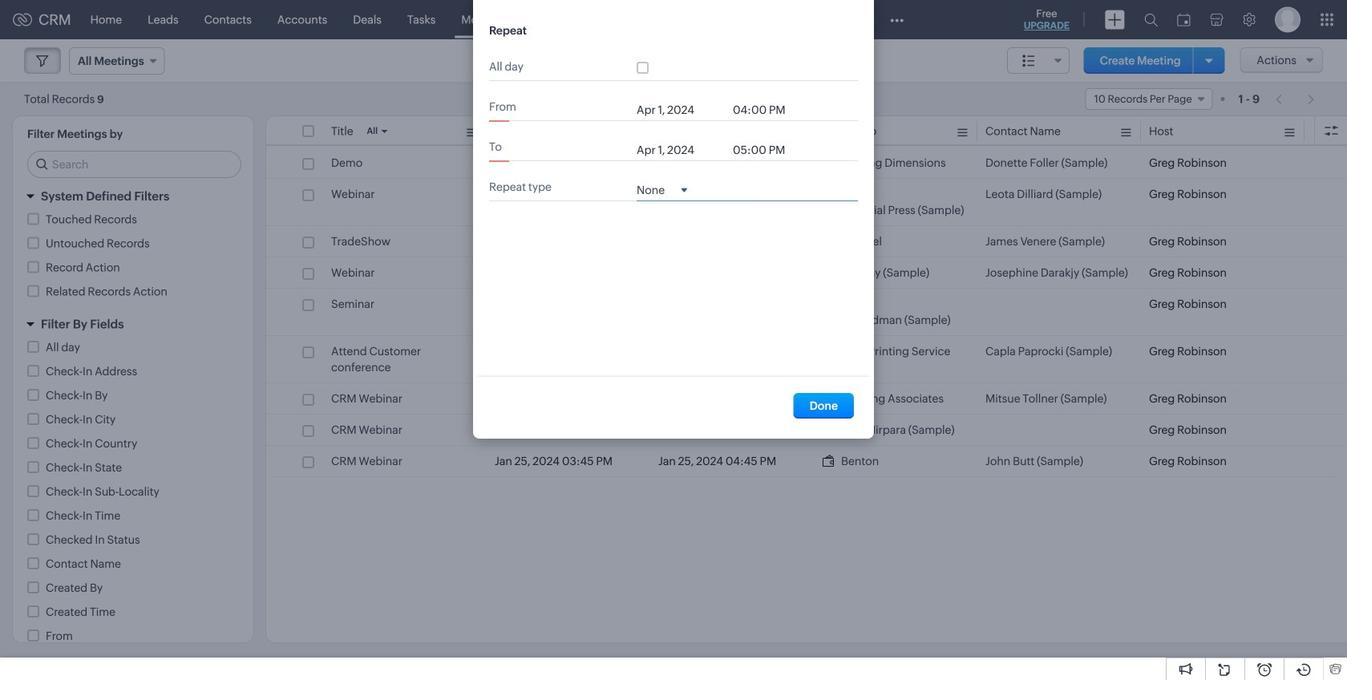 Task type: vqa. For each thing, say whether or not it's contained in the screenshot.
Other Modules field
no



Task type: locate. For each thing, give the bounding box(es) containing it.
row group
[[266, 148, 1347, 477]]

mmm d, yyyy text field
[[637, 103, 725, 116]]

mmm d, yyyy text field
[[637, 144, 725, 156]]

logo image
[[13, 13, 32, 26]]

None button
[[794, 393, 854, 419]]

profile element
[[1266, 0, 1310, 39]]

hh:mm a text field
[[733, 103, 797, 116]]

None field
[[637, 183, 687, 196]]

navigation
[[1268, 87, 1323, 111]]



Task type: describe. For each thing, give the bounding box(es) containing it.
hh:mm a text field
[[733, 144, 797, 156]]

profile image
[[1275, 7, 1301, 32]]

Search text field
[[28, 152, 241, 177]]



